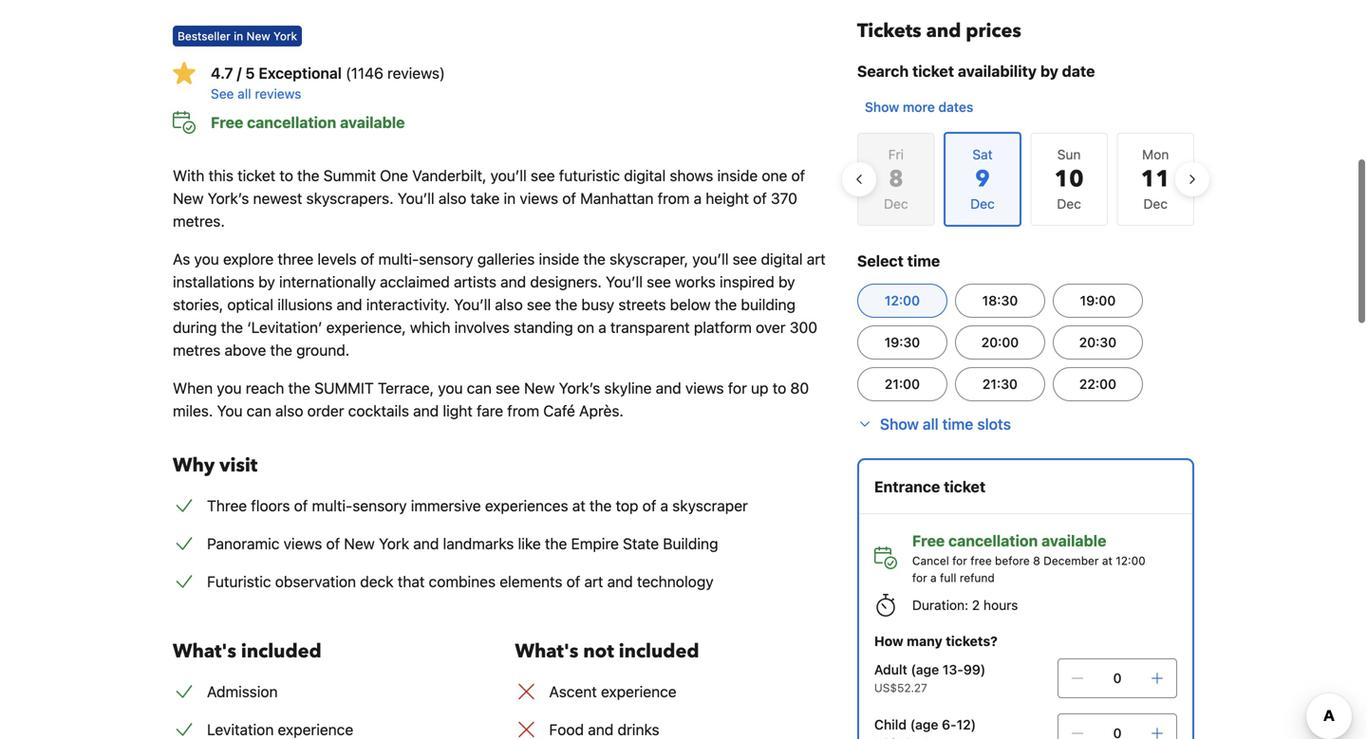 Task type: describe. For each thing, give the bounding box(es) containing it.
to inside when you reach the summit terrace, you can see new york's skyline and views for up to 80 miles. you can also order cocktails and light fare from café après.
[[773, 379, 786, 397]]

the inside 'with this ticket to the summit one vanderbilt, you'll see futuristic digital shows inside one of new york's newest skyscrapers. you'll also take in views of manhattan from a height of 370 metres.'
[[297, 167, 320, 185]]

2 included from the left
[[619, 639, 699, 665]]

us$52.27
[[874, 682, 927, 695]]

0 horizontal spatial art
[[584, 573, 603, 591]]

exceptional
[[259, 64, 342, 82]]

explore
[[223, 250, 274, 268]]

(age for child
[[910, 717, 938, 733]]

18:30
[[982, 293, 1018, 309]]

search
[[857, 62, 909, 80]]

views inside 'with this ticket to the summit one vanderbilt, you'll see futuristic digital shows inside one of new york's newest skyscrapers. you'll also take in views of manhattan from a height of 370 metres.'
[[520, 189, 558, 207]]

of right elements
[[567, 573, 580, 591]]

all inside the 4.7 / 5 exceptional (1146 reviews) see all reviews
[[238, 86, 251, 102]]

on
[[577, 319, 594, 337]]

that
[[398, 573, 425, 591]]

like
[[518, 535, 541, 553]]

york's inside when you reach the summit terrace, you can see new york's skyline and views for up to 80 miles. you can also order cocktails and light fare from café après.
[[559, 379, 600, 397]]

involves
[[454, 319, 510, 337]]

available for free cancellation available
[[340, 113, 405, 131]]

new up deck
[[344, 535, 375, 553]]

20:00
[[981, 335, 1019, 350]]

0 horizontal spatial views
[[283, 535, 322, 553]]

ticket for search
[[912, 62, 954, 80]]

child
[[874, 717, 907, 733]]

interactivity.
[[366, 296, 450, 314]]

the up designers.
[[583, 250, 606, 268]]

duration: 2 hours
[[912, 598, 1018, 613]]

you'll inside as you explore three levels of multi-sensory galleries inside the skyscraper, you'll see digital art installations by internationally acclaimed artists and designers. you'll see works inspired by stories, optical illusions and interactivity. you'll also see the busy streets below the building during the 'levitation' experience, which involves standing on a transparent platform over 300 metres above the ground.
[[692, 250, 729, 268]]

one
[[380, 167, 408, 185]]

date
[[1062, 62, 1095, 80]]

manhattan
[[580, 189, 654, 207]]

sun 10 dec
[[1054, 147, 1084, 212]]

fri
[[888, 147, 904, 162]]

of down 'futuristic'
[[562, 189, 576, 207]]

in inside 'with this ticket to the summit one vanderbilt, you'll see futuristic digital shows inside one of new york's newest skyscrapers. you'll also take in views of manhattan from a height of 370 metres.'
[[504, 189, 516, 207]]

bestseller
[[178, 29, 231, 43]]

metres
[[173, 341, 221, 359]]

12)
[[957, 717, 976, 733]]

three
[[278, 250, 314, 268]]

0 horizontal spatial sensory
[[352, 497, 407, 515]]

state
[[623, 535, 659, 553]]

over
[[756, 319, 786, 337]]

platform
[[694, 319, 752, 337]]

see up standing
[[527, 296, 551, 314]]

admission
[[207, 683, 278, 701]]

streets
[[618, 296, 666, 314]]

region containing 8
[[842, 124, 1210, 235]]

the down designers.
[[555, 296, 578, 314]]

select time
[[857, 252, 940, 270]]

when
[[173, 379, 213, 397]]

8 inside free cancellation available cancel for free before 8 december at 12:00 for a full refund
[[1033, 554, 1040, 568]]

december
[[1044, 554, 1099, 568]]

see inside when you reach the summit terrace, you can see new york's skyline and views for up to 80 miles. you can also order cocktails and light fare from café après.
[[496, 379, 520, 397]]

inside inside as you explore three levels of multi-sensory galleries inside the skyscraper, you'll see digital art installations by internationally acclaimed artists and designers. you'll see works inspired by stories, optical illusions and interactivity. you'll also see the busy streets below the building during the 'levitation' experience, which involves standing on a transparent platform over 300 metres above the ground.
[[539, 250, 579, 268]]

fare
[[477, 402, 503, 420]]

free for free cancellation available cancel for free before 8 december at 12:00 for a full refund
[[912, 532, 945, 550]]

21:00
[[885, 376, 920, 392]]

skyscraper
[[672, 497, 748, 515]]

11
[[1141, 164, 1170, 195]]

futuristic observation deck that combines elements of art and technology
[[207, 573, 714, 591]]

as you explore three levels of multi-sensory galleries inside the skyscraper, you'll see digital art installations by internationally acclaimed artists and designers. you'll see works inspired by stories, optical illusions and interactivity. you'll also see the busy streets below the building during the 'levitation' experience, which involves standing on a transparent platform over 300 metres above the ground.
[[173, 250, 826, 359]]

5
[[245, 64, 255, 82]]

1 vertical spatial multi-
[[312, 497, 352, 515]]

futuristic
[[207, 573, 271, 591]]

also inside as you explore three levels of multi-sensory galleries inside the skyscraper, you'll see digital art installations by internationally acclaimed artists and designers. you'll see works inspired by stories, optical illusions and interactivity. you'll also see the busy streets below the building during the 'levitation' experience, which involves standing on a transparent platform over 300 metres above the ground.
[[495, 296, 523, 314]]

19:30
[[885, 335, 920, 350]]

top
[[616, 497, 639, 515]]

0 horizontal spatial in
[[234, 29, 243, 43]]

20:30
[[1079, 335, 1117, 350]]

and down state
[[607, 573, 633, 591]]

immersive
[[411, 497, 481, 515]]

ticket for entrance
[[944, 478, 986, 496]]

show all time slots
[[880, 415, 1011, 433]]

combines
[[429, 573, 496, 591]]

of right one
[[791, 167, 805, 185]]

time inside button
[[942, 415, 973, 433]]

three floors of multi-sensory immersive experiences at the top of a skyscraper
[[207, 497, 748, 515]]

empire
[[571, 535, 619, 553]]

2 horizontal spatial you'll
[[606, 273, 643, 291]]

cancel
[[912, 554, 949, 568]]

0 horizontal spatial at
[[572, 497, 586, 515]]

with
[[173, 167, 205, 185]]

summit
[[314, 379, 374, 397]]

of up the observation
[[326, 535, 340, 553]]

sensory inside as you explore three levels of multi-sensory galleries inside the skyscraper, you'll see digital art installations by internationally acclaimed artists and designers. you'll see works inspired by stories, optical illusions and interactivity. you'll also see the busy streets below the building during the 'levitation' experience, which involves standing on a transparent platform over 300 metres above the ground.
[[419, 250, 473, 268]]

reach
[[246, 379, 284, 397]]

light
[[443, 402, 473, 420]]

adult
[[874, 662, 907, 678]]

many
[[907, 634, 943, 649]]

dec for 8
[[884, 196, 908, 212]]

you up light
[[438, 379, 463, 397]]

new up 5
[[246, 29, 270, 43]]

slots
[[977, 415, 1011, 433]]

reviews)
[[387, 64, 445, 82]]

1 included from the left
[[241, 639, 322, 665]]

ascent experience
[[549, 683, 677, 701]]

2 horizontal spatial by
[[1040, 62, 1058, 80]]

visit
[[219, 453, 258, 479]]

prices
[[966, 18, 1021, 44]]

show more dates
[[865, 99, 974, 115]]

for inside when you reach the summit terrace, you can see new york's skyline and views for up to 80 miles. you can also order cocktails and light fare from café après.
[[728, 379, 747, 397]]

4.7
[[211, 64, 233, 82]]

what's for what's not included
[[515, 639, 579, 665]]

also for can
[[275, 402, 303, 420]]

panoramic views of new york and landmarks like the empire state building
[[207, 535, 718, 553]]

technology
[[637, 573, 714, 591]]

stories,
[[173, 296, 223, 314]]

2 vertical spatial you'll
[[454, 296, 491, 314]]

terrace,
[[378, 379, 434, 397]]

80
[[790, 379, 809, 397]]

free cancellation available cancel for free before 8 december at 12:00 for a full refund
[[912, 532, 1146, 585]]

multi- inside as you explore three levels of multi-sensory galleries inside the skyscraper, you'll see digital art installations by internationally acclaimed artists and designers. you'll see works inspired by stories, optical illusions and interactivity. you'll also see the busy streets below the building during the 'levitation' experience, which involves standing on a transparent platform over 300 metres above the ground.
[[378, 250, 419, 268]]

take
[[470, 189, 500, 207]]

acclaimed
[[380, 273, 450, 291]]

from for a
[[658, 189, 690, 207]]

19:00
[[1080, 293, 1116, 309]]

not
[[583, 639, 614, 665]]

entrance ticket
[[874, 478, 986, 496]]

a inside as you explore three levels of multi-sensory galleries inside the skyscraper, you'll see digital art installations by internationally acclaimed artists and designers. you'll see works inspired by stories, optical illusions and interactivity. you'll also see the busy streets below the building during the 'levitation' experience, which involves standing on a transparent platform over 300 metres above the ground.
[[598, 319, 606, 337]]

below
[[670, 296, 711, 314]]

ground.
[[296, 341, 350, 359]]

the right like
[[545, 535, 567, 553]]

of right floors
[[294, 497, 308, 515]]

building
[[663, 535, 718, 553]]

bestseller in new york
[[178, 29, 297, 43]]

adult (age 13-99) us$52.27
[[874, 662, 986, 695]]

6-
[[942, 717, 957, 733]]

designers.
[[530, 273, 602, 291]]

/
[[237, 64, 242, 82]]



Task type: vqa. For each thing, say whether or not it's contained in the screenshot.
the 5
yes



Task type: locate. For each thing, give the bounding box(es) containing it.
optical
[[227, 296, 274, 314]]

of inside as you explore three levels of multi-sensory galleries inside the skyscraper, you'll see digital art installations by internationally acclaimed artists and designers. you'll see works inspired by stories, optical illusions and interactivity. you'll also see the busy streets below the building during the 'levitation' experience, which involves standing on a transparent platform over 300 metres above the ground.
[[361, 250, 374, 268]]

1 horizontal spatial sensory
[[419, 250, 473, 268]]

0 horizontal spatial multi-
[[312, 497, 352, 515]]

also down the reach
[[275, 402, 303, 420]]

10
[[1054, 164, 1084, 195]]

the right the reach
[[288, 379, 310, 397]]

free down see
[[211, 113, 243, 131]]

illusions
[[277, 296, 333, 314]]

when you reach the summit terrace, you can see new york's skyline and views for up to 80 miles. you can also order cocktails and light fare from café après.
[[173, 379, 809, 420]]

standing
[[514, 319, 573, 337]]

a left full
[[930, 572, 937, 585]]

elements
[[500, 573, 563, 591]]

cocktails
[[348, 402, 409, 420]]

0 vertical spatial for
[[728, 379, 747, 397]]

free for free cancellation available
[[211, 113, 243, 131]]

above
[[225, 341, 266, 359]]

tickets
[[857, 18, 922, 44]]

during
[[173, 319, 217, 337]]

to inside 'with this ticket to the summit one vanderbilt, you'll see futuristic digital shows inside one of new york's newest skyscrapers. you'll also take in views of manhattan from a height of 370 metres.'
[[279, 167, 293, 185]]

ticket up newest
[[237, 167, 276, 185]]

metres.
[[173, 212, 225, 230]]

of left 370
[[753, 189, 767, 207]]

from for café
[[507, 402, 539, 420]]

experience for levitation experience
[[278, 721, 353, 739]]

of right top
[[642, 497, 656, 515]]

fri 8 dec
[[884, 147, 908, 212]]

can
[[467, 379, 492, 397], [247, 402, 271, 420]]

experience for ascent experience
[[601, 683, 677, 701]]

0 vertical spatial experience
[[601, 683, 677, 701]]

1 horizontal spatial what's
[[515, 639, 579, 665]]

dec for 11
[[1144, 196, 1168, 212]]

the up platform
[[715, 296, 737, 314]]

you'll up take
[[490, 167, 527, 185]]

0 horizontal spatial available
[[340, 113, 405, 131]]

cancellation for free cancellation available
[[247, 113, 336, 131]]

0 horizontal spatial included
[[241, 639, 322, 665]]

tickets?
[[946, 634, 998, 649]]

cancellation for free cancellation available cancel for free before 8 december at 12:00 for a full refund
[[949, 532, 1038, 550]]

for up full
[[952, 554, 967, 568]]

0 vertical spatial ticket
[[912, 62, 954, 80]]

galleries
[[477, 250, 535, 268]]

show for show more dates
[[865, 99, 899, 115]]

see
[[211, 86, 234, 102]]

you for as
[[194, 250, 219, 268]]

also up involves
[[495, 296, 523, 314]]

1 horizontal spatial by
[[779, 273, 795, 291]]

multi- right floors
[[312, 497, 352, 515]]

york's up the café on the bottom
[[559, 379, 600, 397]]

0 vertical spatial can
[[467, 379, 492, 397]]

available inside free cancellation available cancel for free before 8 december at 12:00 for a full refund
[[1042, 532, 1106, 550]]

search ticket availability by date
[[857, 62, 1095, 80]]

before
[[995, 554, 1030, 568]]

food and drinks
[[549, 721, 660, 739]]

a inside 'with this ticket to the summit one vanderbilt, you'll see futuristic digital shows inside one of new york's newest skyscrapers. you'll also take in views of manhattan from a height of 370 metres.'
[[694, 189, 702, 207]]

new inside 'with this ticket to the summit one vanderbilt, you'll see futuristic digital shows inside one of new york's newest skyscrapers. you'll also take in views of manhattan from a height of 370 metres.'
[[173, 189, 204, 207]]

1 vertical spatial in
[[504, 189, 516, 207]]

time left the slots
[[942, 415, 973, 433]]

0 vertical spatial show
[[865, 99, 899, 115]]

art
[[807, 250, 826, 268], [584, 573, 603, 591]]

levels
[[318, 250, 357, 268]]

0 horizontal spatial york
[[273, 29, 297, 43]]

you'll up works
[[692, 250, 729, 268]]

12:00 right 'december'
[[1116, 554, 1146, 568]]

all down "/"
[[238, 86, 251, 102]]

0 vertical spatial york's
[[208, 189, 249, 207]]

mon
[[1142, 147, 1169, 162]]

and right food
[[588, 721, 614, 739]]

dec inside 'sun 10 dec'
[[1057, 196, 1081, 212]]

0 horizontal spatial also
[[275, 402, 303, 420]]

by
[[1040, 62, 1058, 80], [258, 273, 275, 291], [779, 273, 795, 291]]

multi- up acclaimed
[[378, 250, 419, 268]]

inside up height
[[717, 167, 758, 185]]

artists
[[454, 273, 497, 291]]

skyline
[[604, 379, 652, 397]]

from inside 'with this ticket to the summit one vanderbilt, you'll see futuristic digital shows inside one of new york's newest skyscrapers. you'll also take in views of manhattan from a height of 370 metres.'
[[658, 189, 690, 207]]

york up that
[[379, 535, 409, 553]]

1 horizontal spatial 8
[[1033, 554, 1040, 568]]

café
[[543, 402, 575, 420]]

for down cancel
[[912, 572, 927, 585]]

0 vertical spatial (age
[[911, 662, 939, 678]]

you up installations
[[194, 250, 219, 268]]

1 vertical spatial free
[[912, 532, 945, 550]]

cancellation inside free cancellation available cancel for free before 8 december at 12:00 for a full refund
[[949, 532, 1038, 550]]

0 vertical spatial time
[[907, 252, 940, 270]]

1 horizontal spatial from
[[658, 189, 690, 207]]

you'll inside 'with this ticket to the summit one vanderbilt, you'll see futuristic digital shows inside one of new york's newest skyscrapers. you'll also take in views of manhattan from a height of 370 metres.'
[[490, 167, 527, 185]]

0 vertical spatial all
[[238, 86, 251, 102]]

of right levels at the left top
[[361, 250, 374, 268]]

a right top
[[660, 497, 668, 515]]

show for show all time slots
[[880, 415, 919, 433]]

from down shows
[[658, 189, 690, 207]]

why visit
[[173, 453, 258, 479]]

new down with
[[173, 189, 204, 207]]

0 vertical spatial you'll
[[490, 167, 527, 185]]

1 horizontal spatial experience
[[601, 683, 677, 701]]

370
[[771, 189, 798, 207]]

3 dec from the left
[[1144, 196, 1168, 212]]

8 down fri
[[889, 164, 903, 195]]

what's up ascent
[[515, 639, 579, 665]]

1 horizontal spatial at
[[1102, 554, 1113, 568]]

all inside button
[[923, 415, 939, 433]]

0 vertical spatial 12:00
[[885, 293, 920, 309]]

0 horizontal spatial can
[[247, 402, 271, 420]]

more
[[903, 99, 935, 115]]

8
[[889, 164, 903, 195], [1033, 554, 1040, 568]]

views up the observation
[[283, 535, 322, 553]]

cancellation down reviews
[[247, 113, 336, 131]]

(age for adult
[[911, 662, 939, 678]]

0 vertical spatial in
[[234, 29, 243, 43]]

show more dates button
[[857, 90, 981, 124]]

you'll
[[490, 167, 527, 185], [692, 250, 729, 268]]

1 horizontal spatial time
[[942, 415, 973, 433]]

and down galleries
[[501, 273, 526, 291]]

how many tickets?
[[874, 634, 998, 649]]

you'll inside 'with this ticket to the summit one vanderbilt, you'll see futuristic digital shows inside one of new york's newest skyscrapers. you'll also take in views of manhattan from a height of 370 metres.'
[[398, 189, 435, 207]]

to
[[279, 167, 293, 185], [773, 379, 786, 397]]

1 vertical spatial ticket
[[237, 167, 276, 185]]

1 horizontal spatial in
[[504, 189, 516, 207]]

available down (1146
[[340, 113, 405, 131]]

and down terrace,
[[413, 402, 439, 420]]

1 horizontal spatial 12:00
[[1116, 554, 1146, 568]]

digital up inspired
[[761, 250, 803, 268]]

2 dec from the left
[[1057, 196, 1081, 212]]

show inside the "show more dates" button
[[865, 99, 899, 115]]

2 vertical spatial ticket
[[944, 478, 986, 496]]

york's down this
[[208, 189, 249, 207]]

1 horizontal spatial available
[[1042, 532, 1106, 550]]

1 vertical spatial inside
[[539, 250, 579, 268]]

2 horizontal spatial also
[[495, 296, 523, 314]]

available up 'december'
[[1042, 532, 1106, 550]]

from inside when you reach the summit terrace, you can see new york's skyline and views for up to 80 miles. you can also order cocktails and light fare from café après.
[[507, 402, 539, 420]]

the left top
[[590, 497, 612, 515]]

you up you
[[217, 379, 242, 397]]

1 horizontal spatial multi-
[[378, 250, 419, 268]]

you'll down one
[[398, 189, 435, 207]]

included right not
[[619, 639, 699, 665]]

experience right levitation
[[278, 721, 353, 739]]

0 horizontal spatial you'll
[[398, 189, 435, 207]]

art down empire at the bottom of the page
[[584, 573, 603, 591]]

also for vanderbilt,
[[439, 189, 466, 207]]

8 inside fri 8 dec
[[889, 164, 903, 195]]

can up fare
[[467, 379, 492, 397]]

a right on
[[598, 319, 606, 337]]

0 vertical spatial 8
[[889, 164, 903, 195]]

a down shows
[[694, 189, 702, 207]]

see up inspired
[[733, 250, 757, 268]]

and
[[926, 18, 961, 44], [501, 273, 526, 291], [337, 296, 362, 314], [656, 379, 681, 397], [413, 402, 439, 420], [413, 535, 439, 553], [607, 573, 633, 591], [588, 721, 614, 739]]

art left select
[[807, 250, 826, 268]]

for left up
[[728, 379, 747, 397]]

mon 11 dec
[[1141, 147, 1170, 212]]

2 horizontal spatial for
[[952, 554, 967, 568]]

1 horizontal spatial york's
[[559, 379, 600, 397]]

dec down 11
[[1144, 196, 1168, 212]]

1 horizontal spatial you'll
[[692, 250, 729, 268]]

available for free cancellation available cancel for free before 8 december at 12:00 for a full refund
[[1042, 532, 1106, 550]]

ticket
[[912, 62, 954, 80], [237, 167, 276, 185], [944, 478, 986, 496]]

also inside 'with this ticket to the summit one vanderbilt, you'll see futuristic digital shows inside one of new york's newest skyscrapers. you'll also take in views of manhattan from a height of 370 metres.'
[[439, 189, 466, 207]]

sensory up artists
[[419, 250, 473, 268]]

dec down 10
[[1057, 196, 1081, 212]]

in right bestseller
[[234, 29, 243, 43]]

1 vertical spatial time
[[942, 415, 973, 433]]

views left up
[[685, 379, 724, 397]]

2 vertical spatial views
[[283, 535, 322, 553]]

1 vertical spatial sensory
[[352, 497, 407, 515]]

0 horizontal spatial experience
[[278, 721, 353, 739]]

12:00 inside free cancellation available cancel for free before 8 december at 12:00 for a full refund
[[1116, 554, 1146, 568]]

2 what's from the left
[[515, 639, 579, 665]]

1 vertical spatial show
[[880, 415, 919, 433]]

1 horizontal spatial digital
[[761, 250, 803, 268]]

0 vertical spatial inside
[[717, 167, 758, 185]]

you
[[194, 250, 219, 268], [217, 379, 242, 397], [438, 379, 463, 397]]

vanderbilt,
[[412, 167, 487, 185]]

newest
[[253, 189, 302, 207]]

1 horizontal spatial for
[[912, 572, 927, 585]]

1 what's from the left
[[173, 639, 236, 665]]

1 horizontal spatial art
[[807, 250, 826, 268]]

dec down fri
[[884, 196, 908, 212]]

0 horizontal spatial inside
[[539, 250, 579, 268]]

landmarks
[[443, 535, 514, 553]]

works
[[675, 273, 716, 291]]

8 right before at the right bottom of page
[[1033, 554, 1040, 568]]

1 vertical spatial you'll
[[692, 250, 729, 268]]

see left 'futuristic'
[[531, 167, 555, 185]]

0 horizontal spatial time
[[907, 252, 940, 270]]

the inside when you reach the summit terrace, you can see new york's skyline and views for up to 80 miles. you can also order cocktails and light fare from café après.
[[288, 379, 310, 397]]

(age inside adult (age 13-99) us$52.27
[[911, 662, 939, 678]]

free
[[971, 554, 992, 568]]

views right take
[[520, 189, 558, 207]]

at
[[572, 497, 586, 515], [1102, 554, 1113, 568]]

1 horizontal spatial can
[[467, 379, 492, 397]]

0 horizontal spatial for
[[728, 379, 747, 397]]

1 horizontal spatial included
[[619, 639, 699, 665]]

1 vertical spatial you'll
[[606, 273, 643, 291]]

shows
[[670, 167, 713, 185]]

also inside when you reach the summit terrace, you can see new york's skyline and views for up to 80 miles. you can also order cocktails and light fare from café après.
[[275, 402, 303, 420]]

dec inside mon 11 dec
[[1144, 196, 1168, 212]]

york's inside 'with this ticket to the summit one vanderbilt, you'll see futuristic digital shows inside one of new york's newest skyscrapers. you'll also take in views of manhattan from a height of 370 metres.'
[[208, 189, 249, 207]]

1 vertical spatial for
[[952, 554, 967, 568]]

new inside when you reach the summit terrace, you can see new york's skyline and views for up to 80 miles. you can also order cocktails and light fare from café après.
[[524, 379, 555, 397]]

see inside 'with this ticket to the summit one vanderbilt, you'll see futuristic digital shows inside one of new york's newest skyscrapers. you'll also take in views of manhattan from a height of 370 metres.'
[[531, 167, 555, 185]]

0 vertical spatial art
[[807, 250, 826, 268]]

1 vertical spatial 12:00
[[1116, 554, 1146, 568]]

from
[[658, 189, 690, 207], [507, 402, 539, 420]]

digital
[[624, 167, 666, 185], [761, 250, 803, 268]]

0 vertical spatial views
[[520, 189, 558, 207]]

building
[[741, 296, 796, 314]]

300
[[790, 319, 817, 337]]

0 horizontal spatial york's
[[208, 189, 249, 207]]

levitation experience
[[207, 721, 353, 739]]

1 vertical spatial to
[[773, 379, 786, 397]]

1 vertical spatial at
[[1102, 554, 1113, 568]]

up
[[751, 379, 769, 397]]

1 horizontal spatial dec
[[1057, 196, 1081, 212]]

0 horizontal spatial from
[[507, 402, 539, 420]]

0 vertical spatial cancellation
[[247, 113, 336, 131]]

included up the admission
[[241, 639, 322, 665]]

0 vertical spatial free
[[211, 113, 243, 131]]

0 horizontal spatial digital
[[624, 167, 666, 185]]

height
[[706, 189, 749, 207]]

you inside as you explore three levels of multi-sensory galleries inside the skyscraper, you'll see digital art installations by internationally acclaimed artists and designers. you'll see works inspired by stories, optical illusions and interactivity. you'll also see the busy streets below the building during the 'levitation' experience, which involves standing on a transparent platform over 300 metres above the ground.
[[194, 250, 219, 268]]

13-
[[943, 662, 964, 678]]

12:00 down the select time
[[885, 293, 920, 309]]

0 vertical spatial york
[[273, 29, 297, 43]]

by up building
[[779, 273, 795, 291]]

in right take
[[504, 189, 516, 207]]

dec for 10
[[1057, 196, 1081, 212]]

0 horizontal spatial to
[[279, 167, 293, 185]]

new up the café on the bottom
[[524, 379, 555, 397]]

art inside as you explore three levels of multi-sensory galleries inside the skyscraper, you'll see digital art installations by internationally acclaimed artists and designers. you'll see works inspired by stories, optical illusions and interactivity. you'll also see the busy streets below the building during the 'levitation' experience, which involves standing on a transparent platform over 300 metres above the ground.
[[807, 250, 826, 268]]

order
[[307, 402, 344, 420]]

show
[[865, 99, 899, 115], [880, 415, 919, 433]]

hours
[[984, 598, 1018, 613]]

free inside free cancellation available cancel for free before 8 december at 12:00 for a full refund
[[912, 532, 945, 550]]

a inside free cancellation available cancel for free before 8 december at 12:00 for a full refund
[[930, 572, 937, 585]]

the up newest
[[297, 167, 320, 185]]

and right skyline on the bottom of page
[[656, 379, 681, 397]]

1 horizontal spatial inside
[[717, 167, 758, 185]]

0 vertical spatial from
[[658, 189, 690, 207]]

region
[[842, 124, 1210, 235]]

inside inside 'with this ticket to the summit one vanderbilt, you'll see futuristic digital shows inside one of new york's newest skyscrapers. you'll also take in views of manhattan from a height of 370 metres.'
[[717, 167, 758, 185]]

show all time slots button
[[857, 413, 1011, 436]]

also down vanderbilt,
[[439, 189, 466, 207]]

2 vertical spatial for
[[912, 572, 927, 585]]

at inside free cancellation available cancel for free before 8 december at 12:00 for a full refund
[[1102, 554, 1113, 568]]

and up experience, at the top left of page
[[337, 296, 362, 314]]

ticket right entrance
[[944, 478, 986, 496]]

0 vertical spatial also
[[439, 189, 466, 207]]

what's up the admission
[[173, 639, 236, 665]]

cancellation up free
[[949, 532, 1038, 550]]

what's
[[173, 639, 236, 665], [515, 639, 579, 665]]

ticket inside 'with this ticket to the summit one vanderbilt, you'll see futuristic digital shows inside one of new york's newest skyscrapers. you'll also take in views of manhattan from a height of 370 metres.'
[[237, 167, 276, 185]]

at up empire at the bottom of the page
[[572, 497, 586, 515]]

'levitation'
[[247, 319, 322, 337]]

21:30
[[983, 376, 1018, 392]]

0 horizontal spatial dec
[[884, 196, 908, 212]]

12:00
[[885, 293, 920, 309], [1116, 554, 1146, 568]]

this
[[209, 167, 233, 185]]

show down 21:00 at the right bottom
[[880, 415, 919, 433]]

you
[[217, 402, 243, 420]]

floors
[[251, 497, 290, 515]]

see down skyscraper,
[[647, 273, 671, 291]]

1 horizontal spatial you'll
[[454, 296, 491, 314]]

1 vertical spatial also
[[495, 296, 523, 314]]

0 vertical spatial digital
[[624, 167, 666, 185]]

available
[[340, 113, 405, 131], [1042, 532, 1106, 550]]

0 vertical spatial sensory
[[419, 250, 473, 268]]

installations
[[173, 273, 254, 291]]

(age left '13-' at right
[[911, 662, 939, 678]]

child (age 6-12)
[[874, 717, 976, 733]]

you'll
[[398, 189, 435, 207], [606, 273, 643, 291], [454, 296, 491, 314]]

all up 'entrance ticket'
[[923, 415, 939, 433]]

digital up manhattan
[[624, 167, 666, 185]]

(age
[[911, 662, 939, 678], [910, 717, 938, 733]]

1 vertical spatial (age
[[910, 717, 938, 733]]

1 vertical spatial all
[[923, 415, 939, 433]]

and left prices
[[926, 18, 961, 44]]

experience up drinks
[[601, 683, 677, 701]]

1 horizontal spatial views
[[520, 189, 558, 207]]

1 vertical spatial york
[[379, 535, 409, 553]]

digital inside as you explore three levels of multi-sensory galleries inside the skyscraper, you'll see digital art installations by internationally acclaimed artists and designers. you'll see works inspired by stories, optical illusions and interactivity. you'll also see the busy streets below the building during the 'levitation' experience, which involves standing on a transparent platform over 300 metres above the ground.
[[761, 250, 803, 268]]

see
[[531, 167, 555, 185], [733, 250, 757, 268], [647, 273, 671, 291], [527, 296, 551, 314], [496, 379, 520, 397]]

from right fare
[[507, 402, 539, 420]]

0 horizontal spatial you'll
[[490, 167, 527, 185]]

skyscrapers.
[[306, 189, 394, 207]]

you'll down artists
[[454, 296, 491, 314]]

1 horizontal spatial york
[[379, 535, 409, 553]]

the up above
[[221, 319, 243, 337]]

0 horizontal spatial free
[[211, 113, 243, 131]]

all
[[238, 86, 251, 102], [923, 415, 939, 433]]

to right up
[[773, 379, 786, 397]]

0 vertical spatial at
[[572, 497, 586, 515]]

to up newest
[[279, 167, 293, 185]]

by left 'date'
[[1040, 62, 1058, 80]]

1 dec from the left
[[884, 196, 908, 212]]

time right select
[[907, 252, 940, 270]]

at right 'december'
[[1102, 554, 1113, 568]]

0 horizontal spatial 12:00
[[885, 293, 920, 309]]

new
[[246, 29, 270, 43], [173, 189, 204, 207], [524, 379, 555, 397], [344, 535, 375, 553]]

0 horizontal spatial cancellation
[[247, 113, 336, 131]]

reviews
[[255, 86, 301, 102]]

and up that
[[413, 535, 439, 553]]

0 horizontal spatial by
[[258, 273, 275, 291]]

2 vertical spatial also
[[275, 402, 303, 420]]

1 vertical spatial 8
[[1033, 554, 1040, 568]]

you for when
[[217, 379, 242, 397]]

show down 'search' on the top right of page
[[865, 99, 899, 115]]

the
[[297, 167, 320, 185], [583, 250, 606, 268], [555, 296, 578, 314], [715, 296, 737, 314], [221, 319, 243, 337], [270, 341, 292, 359], [288, 379, 310, 397], [590, 497, 612, 515], [545, 535, 567, 553]]

1 vertical spatial from
[[507, 402, 539, 420]]

1 horizontal spatial free
[[912, 532, 945, 550]]

views inside when you reach the summit terrace, you can see new york's skyline and views for up to 80 miles. you can also order cocktails and light fare from café après.
[[685, 379, 724, 397]]

why
[[173, 453, 215, 479]]

0 vertical spatial multi-
[[378, 250, 419, 268]]

digital inside 'with this ticket to the summit one vanderbilt, you'll see futuristic digital shows inside one of new york's newest skyscrapers. you'll also take in views of manhattan from a height of 370 metres.'
[[624, 167, 666, 185]]

0 horizontal spatial all
[[238, 86, 251, 102]]

show inside show all time slots button
[[880, 415, 919, 433]]

see up fare
[[496, 379, 520, 397]]

the down 'levitation'
[[270, 341, 292, 359]]

what's for what's included
[[173, 639, 236, 665]]



